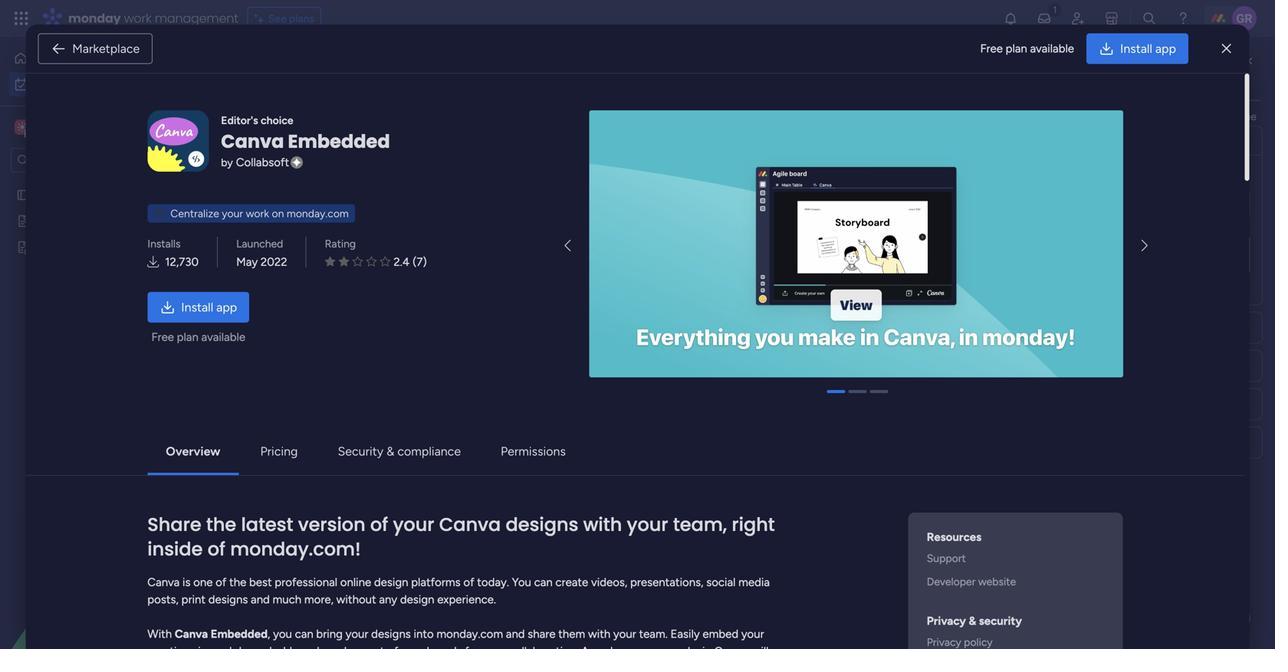 Task type: vqa. For each thing, say whether or not it's contained in the screenshot.
bottom goes
no



Task type: describe. For each thing, give the bounding box(es) containing it.
0 horizontal spatial free
[[151, 330, 174, 344]]

without
[[258, 603, 313, 623]]

monday marketplace image
[[1104, 11, 1120, 26]]

inside
[[147, 537, 203, 562]]

v2 download image
[[147, 254, 159, 271]]

past
[[258, 189, 288, 209]]

new for mar
[[249, 469, 272, 482]]

install app for the rightmost install app button
[[1120, 41, 1176, 56]]

posts,
[[147, 593, 179, 607]]

centralize your work on monday.com element
[[147, 204, 355, 223]]

your up platforms
[[393, 512, 434, 538]]

marketplace arrow right image
[[1142, 240, 1148, 252]]

creations
[[147, 645, 195, 649]]

your inside the centralize your work on monday.com element
[[222, 207, 243, 220]]

to do list button
[[1174, 63, 1252, 87]]

installs
[[147, 237, 181, 250]]

developer
[[927, 575, 976, 588]]

0 vertical spatial app
[[1155, 41, 1176, 56]]

editor's choice canva embedded
[[221, 114, 390, 154]]

your up as
[[346, 627, 368, 641]]

today
[[258, 244, 302, 264]]

dashboards
[[265, 645, 325, 649]]

canva up creations
[[175, 627, 208, 641]]

mar
[[1059, 469, 1076, 482]]

print
[[181, 593, 206, 607]]

0 vertical spatial free
[[980, 42, 1003, 55]]

0 vertical spatial work
[[124, 10, 151, 27]]

your down into
[[401, 645, 424, 649]]

project management for mar 16
[[779, 470, 880, 483]]

lottie animation element
[[0, 495, 196, 649]]

item inside next week / 1 item
[[350, 442, 371, 455]]

/ left any
[[365, 603, 372, 623]]

compliance
[[397, 444, 461, 459]]

pricing
[[260, 444, 298, 459]]

choose
[[985, 110, 1022, 123]]

of right version
[[370, 512, 388, 538]]

platforms
[[411, 576, 461, 590]]

search everything image
[[1142, 11, 1157, 26]]

1 project management from the top
[[779, 277, 880, 290]]

of right one
[[216, 576, 226, 590]]

the inside canva is one of the best professional online design platforms of today. you can create videos, presentations, social media posts, print designs and much more, without any design experience.
[[229, 576, 246, 590]]

monday.com inside , you can bring your designs into monday.com and share them with your team. easily embed your creations in workdocs, dashboards and as part of your boards for easy collaboration. any changes you make in canva, wil
[[437, 627, 503, 641]]

new item
[[232, 127, 279, 140]]

customize
[[574, 127, 626, 140]]

(7)
[[413, 255, 427, 269]]

2 star o image from the left
[[366, 256, 377, 267]]

version
[[298, 512, 366, 538]]

embed
[[703, 627, 739, 641]]

collabsoft
[[236, 155, 289, 169]]

new item for to-do
[[249, 304, 296, 317]]

best
[[249, 576, 272, 590]]

0 vertical spatial design
[[374, 576, 408, 590]]

you
[[512, 576, 531, 590]]

share the latest version of your canva designs with your team, right inside of monday.com!
[[147, 512, 775, 562]]

centralize your work on monday.com
[[170, 207, 349, 220]]

part
[[364, 645, 385, 649]]

column
[[1028, 360, 1065, 373]]

and inside canva is one of the best professional online design platforms of today. you can create videos, presentations, social media posts, print designs and much more, without any design experience.
[[251, 593, 270, 607]]

right
[[732, 512, 775, 538]]

security & compliance button
[[325, 436, 473, 467]]

1 in from the left
[[198, 645, 207, 649]]

choice
[[261, 114, 293, 127]]

2.4 (7)
[[394, 255, 427, 269]]

dapulse x slim image
[[1222, 39, 1231, 58]]

bring
[[316, 627, 343, 641]]

whose
[[994, 169, 1027, 183]]

0 vertical spatial install
[[1120, 41, 1152, 56]]

week
[[292, 437, 329, 457]]

launched
[[236, 237, 283, 250]]

make
[[672, 645, 700, 649]]

marketplace arrow left image
[[565, 240, 571, 252]]

workspace image
[[17, 119, 28, 136]]

security
[[979, 614, 1022, 628]]

with inside , you can bring your designs into monday.com and share them with your team. easily embed your creations in workdocs, dashboards and as part of your boards for easy collaboration. any changes you make in canva, wil
[[588, 627, 611, 641]]

1 star image from the left
[[325, 256, 336, 267]]

videos,
[[591, 576, 627, 590]]

monday.com!
[[230, 537, 361, 562]]

monday.com inside the centralize your work on monday.com element
[[287, 207, 349, 220]]

later
[[258, 548, 293, 567]]

2 to- from the top
[[659, 304, 674, 317]]

easy
[[483, 645, 506, 649]]

1 vertical spatial plan
[[177, 330, 198, 344]]

of up one
[[208, 537, 225, 562]]

next
[[258, 437, 289, 457]]

1 vertical spatial install
[[181, 300, 213, 315]]

3 to-do from the top
[[659, 471, 687, 483]]

12,730
[[165, 255, 199, 269]]

new inside button
[[232, 127, 255, 140]]

my work
[[226, 58, 329, 92]]

boards
[[994, 321, 1027, 334]]

project management link for to-do
[[777, 296, 919, 323]]

0 vertical spatial you
[[273, 627, 292, 641]]

without a date / 0 items
[[258, 603, 412, 623]]

can inside canva is one of the best professional online design platforms of today. you can create videos, presentations, social media posts, print designs and much more, without any design experience.
[[534, 576, 553, 590]]

by collabsoft
[[221, 155, 289, 169]]

may
[[236, 255, 258, 269]]

work
[[267, 58, 329, 92]]

1
[[343, 442, 347, 455]]

canva inside share the latest version of your canva designs with your team, right inside of monday.com!
[[439, 512, 501, 538]]

update feed image
[[1037, 11, 1052, 26]]

do
[[1216, 69, 1229, 82]]

like
[[1209, 110, 1224, 123]]

public board image
[[16, 214, 31, 229]]

to
[[1202, 69, 1214, 82]]

project for project management link related to mar 16
[[779, 470, 814, 483]]

install app for install app button to the left
[[181, 300, 237, 315]]

workspace image
[[15, 119, 30, 136]]

support
[[927, 552, 966, 565]]

media
[[739, 576, 770, 590]]

management
[[155, 10, 238, 27]]

see plans
[[268, 12, 314, 25]]

private board image
[[16, 240, 31, 255]]

1 vertical spatial work
[[246, 207, 269, 220]]

help image
[[1176, 11, 1191, 26]]

items inside past dates / 2 items
[[355, 193, 381, 206]]

2022
[[261, 255, 287, 269]]

/ right the later
[[296, 548, 304, 567]]

0 inside later / 0 items
[[307, 552, 314, 565]]

your left team,
[[627, 512, 668, 538]]

2 star image from the left
[[339, 256, 349, 267]]

2 inside past dates / 2 items
[[346, 193, 352, 206]]

monday
[[68, 10, 121, 27]]

1 privacy from the top
[[927, 614, 966, 628]]

pricing button
[[248, 436, 310, 467]]

overview
[[166, 444, 220, 459]]

choose the boards, columns and people you'd like to see
[[985, 110, 1257, 123]]

share
[[528, 627, 556, 641]]

public board image
[[16, 188, 31, 202]]

overview button
[[154, 436, 233, 467]]

the for choose
[[1024, 110, 1040, 123]]

presentations,
[[630, 576, 704, 590]]

1 horizontal spatial free plan available
[[980, 42, 1074, 55]]

create
[[555, 576, 588, 590]]

project management for to-do
[[779, 304, 880, 317]]

online
[[340, 576, 371, 590]]

2 in from the left
[[702, 645, 712, 649]]

security & compliance
[[338, 444, 461, 459]]

/ right the today
[[305, 244, 312, 264]]

columns
[[1081, 110, 1121, 123]]

see
[[1240, 110, 1257, 123]]

items inside without a date / 0 items
[[386, 607, 412, 620]]

one
[[193, 576, 213, 590]]



Task type: locate. For each thing, give the bounding box(es) containing it.
stuck
[[1167, 469, 1195, 482]]

invite members image
[[1070, 11, 1086, 26]]

policy
[[964, 636, 993, 649]]

3 project management from the top
[[779, 470, 880, 483]]

of up experience.
[[463, 576, 474, 590]]

2
[[346, 193, 352, 206], [316, 248, 322, 261]]

resources support
[[927, 530, 982, 565]]

2.4
[[394, 255, 410, 269]]

project management link for mar 16
[[777, 462, 919, 488]]

to do list
[[1202, 69, 1245, 82]]

and down bring
[[328, 645, 347, 649]]

0 vertical spatial with
[[583, 512, 622, 538]]

1 vertical spatial app
[[216, 300, 237, 315]]

with
[[147, 627, 172, 641]]

0 horizontal spatial work
[[124, 10, 151, 27]]

list box
[[0, 179, 196, 467]]

1 horizontal spatial install app
[[1120, 41, 1176, 56]]

group
[[683, 244, 714, 257]]

1 vertical spatial can
[[295, 627, 313, 641]]

launched may 2022
[[236, 237, 287, 269]]

1 vertical spatial 2
[[316, 248, 322, 261]]

1 horizontal spatial star o image
[[366, 256, 377, 267]]

2 right dates
[[346, 193, 352, 206]]

any
[[581, 645, 601, 649]]

option
[[0, 181, 196, 184]]

2 to-do from the top
[[659, 304, 687, 317]]

1 vertical spatial install app button
[[147, 292, 249, 323]]

items inside today / 2 items
[[325, 248, 351, 261]]

& inside button
[[387, 444, 394, 459]]

2 item from the top
[[274, 469, 296, 482]]

2 project management from the top
[[779, 304, 880, 317]]

1 vertical spatial free
[[151, 330, 174, 344]]

3 do from the top
[[674, 471, 687, 483]]

None search field
[[291, 121, 431, 146]]

share
[[147, 512, 201, 538]]

plan down notifications "icon"
[[1006, 42, 1027, 55]]

1 vertical spatial designs
[[208, 593, 248, 607]]

& inside privacy & security privacy policy
[[969, 614, 976, 628]]

0 vertical spatial free plan available
[[980, 42, 1074, 55]]

with inside share the latest version of your canva designs with your team, right inside of monday.com!
[[583, 512, 622, 538]]

0 horizontal spatial install
[[181, 300, 213, 315]]

and
[[1124, 110, 1142, 123], [251, 593, 270, 607], [506, 627, 525, 641], [328, 645, 347, 649]]

new item for mar 16
[[249, 469, 296, 482]]

mar 16
[[1059, 469, 1088, 482]]

install app button down 12,730
[[147, 292, 249, 323]]

the left boards,
[[1024, 110, 1040, 123]]

app logo image
[[147, 110, 209, 172]]

2 project management link from the top
[[777, 296, 919, 323]]

1 vertical spatial the
[[206, 512, 236, 538]]

items left should
[[1030, 169, 1056, 183]]

1 horizontal spatial embedded
[[288, 129, 390, 154]]

with up any
[[588, 627, 611, 641]]

1 horizontal spatial free
[[980, 42, 1003, 55]]

security
[[338, 444, 384, 459]]

free up choose at the right
[[980, 42, 1003, 55]]

1 horizontal spatial &
[[969, 614, 976, 628]]

0 vertical spatial monday.com
[[287, 207, 349, 220]]

0 horizontal spatial embedded
[[211, 627, 268, 641]]

status column
[[994, 360, 1065, 373]]

None text field
[[994, 190, 1250, 217]]

3 management from the top
[[816, 470, 880, 483]]

0 vertical spatial the
[[1024, 110, 1040, 123]]

install app
[[1120, 41, 1176, 56], [181, 300, 237, 315]]

privacy up policy
[[927, 614, 966, 628]]

1 vertical spatial management
[[816, 304, 880, 317]]

2 do from the top
[[674, 304, 687, 317]]

new
[[232, 127, 255, 140], [249, 304, 272, 317], [249, 469, 272, 482]]

install app button down the search everything icon
[[1087, 33, 1189, 64]]

0 vertical spatial install app
[[1120, 41, 1176, 56]]

new down pricing
[[249, 469, 272, 482]]

designs inside , you can bring your designs into monday.com and share them with your team. easily embed your creations in workdocs, dashboards and as part of your boards for easy collaboration. any changes you make in canva, wil
[[371, 627, 411, 641]]

past dates / 2 items
[[258, 189, 381, 209]]

0 horizontal spatial app
[[216, 300, 237, 315]]

with canva embedded
[[147, 627, 268, 641]]

2 vertical spatial the
[[229, 576, 246, 590]]

0 vertical spatial project management link
[[777, 269, 919, 295]]

monday.com up rating at the top left of page
[[287, 207, 349, 220]]

monday.com up for at the bottom left of page
[[437, 627, 503, 641]]

3 to- from the top
[[659, 471, 674, 483]]

0 horizontal spatial &
[[387, 444, 394, 459]]

1 horizontal spatial can
[[534, 576, 553, 590]]

0 vertical spatial can
[[534, 576, 553, 590]]

0 horizontal spatial 0
[[307, 552, 314, 565]]

you right "," at bottom
[[273, 627, 292, 641]]

0 down any
[[376, 607, 383, 620]]

3 project management link from the top
[[777, 462, 919, 488]]

centralize icon image
[[154, 207, 166, 220]]

the for share
[[206, 512, 236, 538]]

embedded up past dates / 2 items
[[288, 129, 390, 154]]

1 horizontal spatial designs
[[371, 627, 411, 641]]

1 vertical spatial &
[[969, 614, 976, 628]]

website
[[978, 575, 1016, 588]]

canva inside "editor's choice canva embedded"
[[221, 129, 284, 154]]

home option
[[9, 46, 186, 71]]

privacy left policy
[[927, 636, 961, 649]]

main content containing past dates /
[[203, 37, 1275, 649]]

& right security
[[387, 444, 394, 459]]

team.
[[639, 627, 668, 641]]

2 vertical spatial project management
[[779, 470, 880, 483]]

your up changes
[[613, 627, 636, 641]]

0 horizontal spatial star image
[[325, 256, 336, 267]]

we
[[1093, 169, 1107, 183]]

0 vertical spatial new item
[[249, 304, 296, 317]]

0 vertical spatial available
[[1030, 42, 1074, 55]]

0 horizontal spatial monday.com
[[287, 207, 349, 220]]

install app down the search everything icon
[[1120, 41, 1176, 56]]

2 privacy from the top
[[927, 636, 961, 649]]

in down embed
[[702, 645, 712, 649]]

marketplace button
[[38, 33, 153, 64]]

1 new item from the top
[[249, 304, 296, 317]]

free down v2 download icon
[[151, 330, 174, 344]]

item down 2022
[[274, 304, 296, 317]]

designs up part
[[371, 627, 411, 641]]

3 star o image from the left
[[380, 256, 391, 267]]

canva up by collabsoft on the left top of the page
[[221, 129, 284, 154]]

greg robinson image
[[1232, 6, 1257, 31]]

install app down 12,730
[[181, 300, 237, 315]]

0 horizontal spatial install app
[[181, 300, 237, 315]]

screenshot image
[[589, 110, 1123, 377]]

/ left 1
[[332, 437, 339, 457]]

0 horizontal spatial plan
[[177, 330, 198, 344]]

1 vertical spatial privacy
[[927, 636, 961, 649]]

0 vertical spatial plan
[[1006, 42, 1027, 55]]

dates
[[292, 189, 332, 209]]

star o image
[[352, 256, 363, 267], [366, 256, 377, 267], [380, 256, 391, 267]]

canva up posts,
[[147, 576, 180, 590]]

plans
[[289, 12, 314, 25]]

2 inside today / 2 items
[[316, 248, 322, 261]]

1 vertical spatial to-do
[[659, 304, 687, 317]]

1 to-do from the top
[[659, 278, 687, 290]]

0 horizontal spatial can
[[295, 627, 313, 641]]

0 vertical spatial 2
[[346, 193, 352, 206]]

can up dashboards
[[295, 627, 313, 641]]

project for first project management link from the top of the page
[[779, 277, 814, 290]]

list
[[1231, 69, 1245, 82]]

0 horizontal spatial item
[[257, 127, 279, 140]]

Filter dashboard by text search field
[[291, 121, 431, 146]]

editor's
[[221, 114, 258, 127]]

1 vertical spatial available
[[201, 330, 245, 344]]

1 image
[[1048, 1, 1062, 18]]

1 vertical spatial free plan available
[[151, 330, 245, 344]]

project for project management link associated with to-do
[[779, 304, 814, 317]]

design up any
[[374, 576, 408, 590]]

& up policy
[[969, 614, 976, 628]]

1 do from the top
[[674, 278, 687, 290]]

new item down 2022
[[249, 304, 296, 317]]

1 horizontal spatial in
[[702, 645, 712, 649]]

item right 1
[[350, 442, 371, 455]]

can inside , you can bring your designs into monday.com and share them with your team. easily embed your creations in workdocs, dashboards and as part of your boards for easy collaboration. any changes you make in canva, wil
[[295, 627, 313, 641]]

2 vertical spatial designs
[[371, 627, 411, 641]]

the
[[1024, 110, 1040, 123], [206, 512, 236, 538], [229, 576, 246, 590]]

available
[[1030, 42, 1074, 55], [201, 330, 245, 344]]

1 vertical spatial item
[[350, 442, 371, 455]]

management for to-do
[[816, 304, 880, 317]]

2 left rating at the top left of page
[[316, 248, 322, 261]]

0 horizontal spatial 2
[[316, 248, 322, 261]]

designs up you
[[506, 512, 578, 538]]

new down editor's
[[232, 127, 255, 140]]

status
[[994, 360, 1025, 373]]

greg robinson image
[[1007, 243, 1030, 266]]

and down "best"
[[251, 593, 270, 607]]

as
[[350, 645, 361, 649]]

2 management from the top
[[816, 304, 880, 317]]

1 to- from the top
[[659, 278, 674, 290]]

item for mar 16
[[274, 469, 296, 482]]

and up "easy"
[[506, 627, 525, 641]]

select product image
[[14, 11, 29, 26]]

notifications image
[[1003, 11, 1018, 26]]

you down team.
[[650, 645, 669, 649]]

1 horizontal spatial star image
[[339, 256, 349, 267]]

embedded up workdocs,
[[211, 627, 268, 641]]

0 horizontal spatial star o image
[[352, 256, 363, 267]]

developer website
[[927, 575, 1016, 588]]

item down pricing
[[274, 469, 296, 482]]

of right part
[[387, 645, 398, 649]]

2 vertical spatial project management link
[[777, 462, 919, 488]]

design down platforms
[[400, 593, 434, 607]]

0 horizontal spatial designs
[[208, 593, 248, 607]]

canva inside canva is one of the best professional online design platforms of today. you can create videos, presentations, social media posts, print designs and much more, without any design experience.
[[147, 576, 180, 590]]

lottie animation image
[[0, 495, 196, 649]]

1 vertical spatial to-
[[659, 304, 674, 317]]

in down with canva embedded
[[198, 645, 207, 649]]

the inside share the latest version of your canva designs with your team, right inside of monday.com!
[[206, 512, 236, 538]]

the inside main content
[[1024, 110, 1040, 123]]

embedded
[[288, 129, 390, 154], [211, 627, 268, 641]]

privacy
[[927, 614, 966, 628], [927, 636, 961, 649]]

should
[[1059, 169, 1090, 183]]

1 vertical spatial new
[[249, 304, 272, 317]]

project management
[[779, 277, 880, 290], [779, 304, 880, 317], [779, 470, 880, 483]]

my
[[226, 58, 261, 92]]

a
[[316, 603, 326, 623]]

2 horizontal spatial star o image
[[380, 256, 391, 267]]

1 vertical spatial design
[[400, 593, 434, 607]]

the left latest
[[206, 512, 236, 538]]

monday.com
[[287, 207, 349, 220], [437, 627, 503, 641]]

2 horizontal spatial designs
[[506, 512, 578, 538]]

designs inside share the latest version of your canva designs with your team, right inside of monday.com!
[[506, 512, 578, 538]]

1 vertical spatial embedded
[[211, 627, 268, 641]]

your right centralize
[[222, 207, 243, 220]]

0 horizontal spatial available
[[201, 330, 245, 344]]

your up the canva,
[[741, 627, 764, 641]]

1 horizontal spatial install app button
[[1087, 33, 1189, 64]]

install down 12,730
[[181, 300, 213, 315]]

management
[[816, 277, 880, 290], [816, 304, 880, 317], [816, 470, 880, 483]]

1 horizontal spatial available
[[1030, 42, 1074, 55]]

1 management from the top
[[816, 277, 880, 290]]

1 horizontal spatial item
[[350, 442, 371, 455]]

1 horizontal spatial 0
[[376, 607, 383, 620]]

items down version
[[317, 552, 343, 565]]

1 horizontal spatial 2
[[346, 193, 352, 206]]

by
[[221, 156, 233, 169]]

, you can bring your designs into monday.com and share them with your team. easily embed your creations in workdocs, dashboards and as part of your boards for easy collaboration. any changes you make in canva, wil
[[147, 627, 782, 649]]

2 vertical spatial do
[[674, 471, 687, 483]]

2 vertical spatial new
[[249, 469, 272, 482]]

1 horizontal spatial work
[[246, 207, 269, 220]]

0 vertical spatial to-
[[659, 278, 674, 290]]

show?
[[1109, 169, 1140, 183]]

resources
[[927, 530, 982, 544]]

experience.
[[437, 593, 496, 607]]

0 horizontal spatial free plan available
[[151, 330, 245, 344]]

0 inside without a date / 0 items
[[376, 607, 383, 620]]

new item button
[[226, 121, 285, 146]]

none text field inside main content
[[994, 190, 1250, 217]]

0 up professional at the bottom left of page
[[307, 552, 314, 565]]

0 vertical spatial project management
[[779, 277, 880, 290]]

the left "best"
[[229, 576, 246, 590]]

management for mar 16
[[816, 470, 880, 483]]

designs down one
[[208, 593, 248, 607]]

0 horizontal spatial you
[[273, 627, 292, 641]]

1 horizontal spatial you
[[650, 645, 669, 649]]

items inside later / 0 items
[[317, 552, 343, 565]]

with up videos,
[[583, 512, 622, 538]]

people
[[1144, 110, 1177, 123]]

0 horizontal spatial in
[[198, 645, 207, 649]]

today.
[[477, 576, 509, 590]]

2 vertical spatial management
[[816, 470, 880, 483]]

& for security
[[387, 444, 394, 459]]

1 horizontal spatial monday.com
[[437, 627, 503, 641]]

them
[[558, 627, 585, 641]]

item down choice
[[257, 127, 279, 140]]

star image
[[325, 256, 336, 267], [339, 256, 349, 267]]

without
[[336, 593, 376, 607]]

1 item from the top
[[274, 304, 296, 317]]

and left 'people'
[[1124, 110, 1142, 123]]

2 new item from the top
[[249, 469, 296, 482]]

1 horizontal spatial app
[[1155, 41, 1176, 56]]

canva up today. at the left of page
[[439, 512, 501, 538]]

designs inside canva is one of the best professional online design platforms of today. you can create videos, presentations, social media posts, print designs and much more, without any design experience.
[[208, 593, 248, 607]]

0 vertical spatial to-do
[[659, 278, 687, 290]]

/ right dates
[[335, 189, 343, 209]]

0 vertical spatial 0
[[307, 552, 314, 565]]

you
[[273, 627, 292, 641], [650, 645, 669, 649]]

0 vertical spatial item
[[274, 304, 296, 317]]

items right the today
[[325, 248, 351, 261]]

item inside button
[[257, 127, 279, 140]]

designs
[[506, 512, 578, 538], [208, 593, 248, 607], [371, 627, 411, 641]]

privacy & security privacy policy
[[927, 614, 1022, 649]]

1 vertical spatial monday.com
[[437, 627, 503, 641]]

install app button
[[1087, 33, 1189, 64], [147, 292, 249, 323]]

new down may
[[249, 304, 272, 317]]

whose items should we show?
[[994, 169, 1140, 183]]

items up rating at the top left of page
[[355, 193, 381, 206]]

can right you
[[534, 576, 553, 590]]

people
[[958, 244, 991, 257]]

app down the search everything icon
[[1155, 41, 1176, 56]]

work right monday
[[124, 10, 151, 27]]

workdocs,
[[210, 645, 262, 649]]

1 star o image from the left
[[352, 256, 363, 267]]

1 vertical spatial item
[[274, 469, 296, 482]]

on
[[272, 207, 284, 220]]

1 vertical spatial you
[[650, 645, 669, 649]]

2 vertical spatial to-do
[[659, 471, 687, 483]]

0 vertical spatial item
[[257, 127, 279, 140]]

item
[[274, 304, 296, 317], [274, 469, 296, 482]]

1 vertical spatial 0
[[376, 607, 383, 620]]

1 project management link from the top
[[777, 269, 919, 295]]

1 vertical spatial new item
[[249, 469, 296, 482]]

item for to-do
[[274, 304, 296, 317]]

1 horizontal spatial install
[[1120, 41, 1152, 56]]

1 vertical spatial project management link
[[777, 296, 919, 323]]

work left on
[[246, 207, 269, 220]]

items down any
[[386, 607, 412, 620]]

board
[[834, 244, 862, 257]]

embedded inside "editor's choice canva embedded"
[[288, 129, 390, 154]]

1 vertical spatial project management
[[779, 304, 880, 317]]

new item down pricing
[[249, 469, 296, 482]]

0 horizontal spatial install app button
[[147, 292, 249, 323]]

for
[[465, 645, 480, 649]]

app down may
[[216, 300, 237, 315]]

& for privacy
[[969, 614, 976, 628]]

main content
[[203, 37, 1275, 649]]

professional
[[275, 576, 337, 590]]

canva
[[221, 129, 284, 154], [439, 512, 501, 538], [147, 576, 180, 590], [175, 627, 208, 641]]

rating
[[325, 237, 356, 250]]

new for to-
[[249, 304, 272, 317]]

0 vertical spatial do
[[674, 278, 687, 290]]

app
[[1155, 41, 1176, 56], [216, 300, 237, 315]]

0 vertical spatial embedded
[[288, 129, 390, 154]]

of inside , you can bring your designs into monday.com and share them with your team. easily embed your creations in workdocs, dashboards and as part of your boards for easy collaboration. any changes you make in canva, wil
[[387, 645, 398, 649]]

install down the search everything icon
[[1120, 41, 1152, 56]]

home link
[[9, 46, 186, 71]]

marketplace
[[72, 41, 140, 56]]

plan down 12,730
[[177, 330, 198, 344]]

0 vertical spatial new
[[232, 127, 255, 140]]



